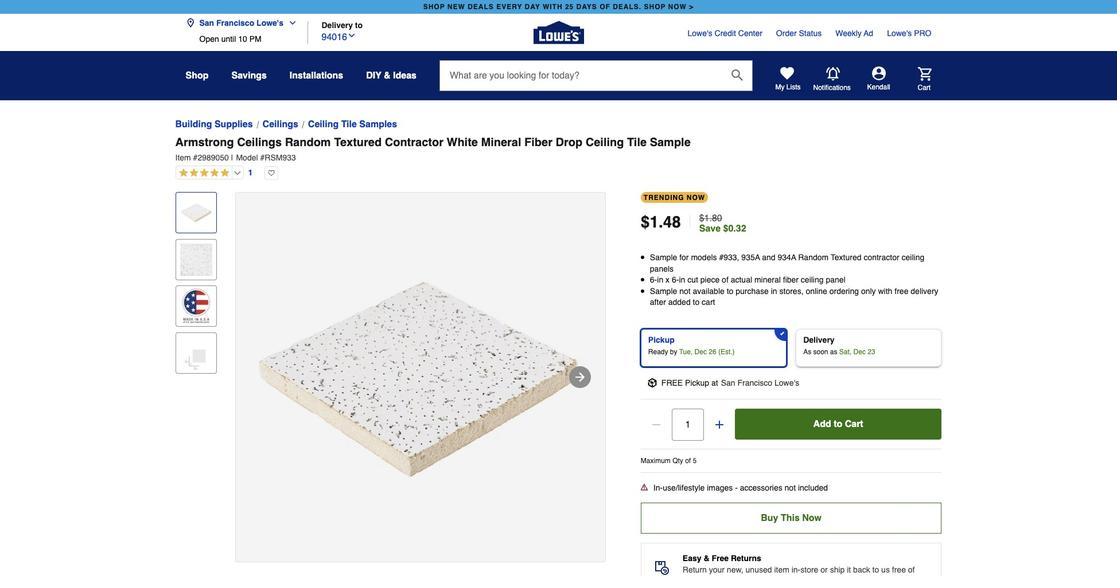 Task type: locate. For each thing, give the bounding box(es) containing it.
chevron down image
[[284, 18, 297, 28], [347, 31, 356, 40]]

sample inside armstrong ceilings random textured contractor white mineral fiber drop ceiling tile sample item # 2989050 | model # rsm933
[[650, 136, 691, 149]]

1 sample from the top
[[650, 136, 691, 149]]

1 horizontal spatial random
[[799, 253, 829, 262]]

ceiling
[[308, 119, 339, 130], [586, 136, 624, 149]]

ceiling right drop
[[586, 136, 624, 149]]

0 horizontal spatial not
[[680, 287, 691, 296]]

unused
[[746, 566, 772, 575]]

0 vertical spatial of
[[722, 276, 729, 285]]

1 vertical spatial 1
[[650, 213, 659, 231]]

0 horizontal spatial san
[[199, 18, 214, 28]]

1 horizontal spatial san
[[721, 379, 736, 388]]

white
[[447, 136, 478, 149]]

mineral
[[755, 276, 781, 285]]

supplies
[[215, 119, 253, 130]]

0 vertical spatial sample
[[650, 136, 691, 149]]

lowe's home improvement notification center image
[[826, 67, 840, 81]]

None search field
[[440, 60, 753, 100]]

delivery inside delivery as soon as sat, dec 23
[[804, 336, 835, 345]]

not left included
[[785, 484, 796, 493]]

&
[[384, 71, 391, 81], [704, 554, 710, 564]]

6- down panels
[[650, 276, 657, 285]]

1 vertical spatial free
[[892, 566, 906, 575]]

0 vertical spatial 1
[[248, 168, 253, 177]]

1 horizontal spatial not
[[785, 484, 796, 493]]

sample up panels
[[650, 253, 677, 262]]

of left 5
[[685, 457, 691, 465]]

random inside armstrong ceilings random textured contractor white mineral fiber drop ceiling tile sample item # 2989050 | model # rsm933
[[285, 136, 331, 149]]

1 horizontal spatial ceiling
[[586, 136, 624, 149]]

1 vertical spatial ceiling
[[586, 136, 624, 149]]

cart
[[702, 298, 715, 307]]

1 shop from the left
[[423, 3, 445, 11]]

6- right x
[[672, 276, 679, 285]]

1 vertical spatial &
[[704, 554, 710, 564]]

0 vertical spatial san
[[199, 18, 214, 28]]

purchase
[[736, 287, 769, 296]]

0 horizontal spatial random
[[285, 136, 331, 149]]

934a
[[778, 253, 797, 262]]

1 vertical spatial random
[[799, 253, 829, 262]]

1 vertical spatial cart
[[845, 420, 864, 430]]

now left >
[[668, 3, 687, 11]]

or
[[821, 566, 828, 575]]

option group
[[636, 325, 947, 372]]

free right with
[[895, 287, 909, 296]]

ceiling inside armstrong ceilings random textured contractor white mineral fiber drop ceiling tile sample item # 2989050 | model # rsm933
[[586, 136, 624, 149]]

add
[[814, 420, 832, 430]]

1 horizontal spatial pickup
[[685, 379, 709, 388]]

.
[[659, 213, 663, 231]]

store
[[801, 566, 819, 575]]

1 horizontal spatial francisco
[[738, 379, 773, 388]]

0 vertical spatial ceiling
[[902, 253, 925, 262]]

$0.32
[[724, 224, 746, 234]]

dec left 26 on the right of page
[[695, 348, 707, 356]]

san francisco lowe's
[[199, 18, 284, 28]]

textured inside armstrong ceilings random textured contractor white mineral fiber drop ceiling tile sample item # 2989050 | model # rsm933
[[334, 136, 382, 149]]

of
[[722, 276, 729, 285], [685, 457, 691, 465], [908, 566, 915, 575]]

& right diy
[[384, 71, 391, 81]]

free right us
[[892, 566, 906, 575]]

models
[[691, 253, 717, 262]]

0 horizontal spatial chevron down image
[[284, 18, 297, 28]]

francisco up open until 10 pm
[[216, 18, 254, 28]]

fiber
[[525, 136, 553, 149]]

|
[[231, 153, 233, 162], [688, 212, 693, 232]]

sat,
[[840, 348, 852, 356]]

2 vertical spatial sample
[[650, 287, 677, 296]]

lowe's inside lowe's pro "link"
[[887, 29, 912, 38]]

& inside button
[[384, 71, 391, 81]]

cart right add
[[845, 420, 864, 430]]

it
[[847, 566, 851, 575]]

in-
[[792, 566, 801, 575]]

in down the mineral
[[771, 287, 778, 296]]

cart down lowe's home improvement cart image
[[918, 84, 931, 92]]

0 vertical spatial |
[[231, 153, 233, 162]]

0 horizontal spatial tile
[[341, 119, 357, 130]]

2989050
[[198, 153, 229, 162]]

lowe's
[[257, 18, 284, 28], [688, 29, 713, 38], [887, 29, 912, 38], [775, 379, 800, 388]]

0 horizontal spatial &
[[384, 71, 391, 81]]

pickup up ready
[[648, 336, 675, 345]]

my lists link
[[776, 67, 801, 92]]

ceiling right "ceilings" link
[[308, 119, 339, 130]]

pickup
[[648, 336, 675, 345], [685, 379, 709, 388]]

1 horizontal spatial &
[[704, 554, 710, 564]]

2 horizontal spatial of
[[908, 566, 915, 575]]

0 vertical spatial tile
[[341, 119, 357, 130]]

free
[[662, 379, 683, 388]]

contractor
[[385, 136, 444, 149]]

ceiling up online
[[801, 276, 824, 285]]

0 horizontal spatial ceiling
[[801, 276, 824, 285]]

0 horizontal spatial delivery
[[322, 20, 353, 30]]

0 vertical spatial pickup
[[648, 336, 675, 345]]

1 horizontal spatial of
[[722, 276, 729, 285]]

1 vertical spatial |
[[688, 212, 693, 232]]

0 horizontal spatial of
[[685, 457, 691, 465]]

0 vertical spatial not
[[680, 287, 691, 296]]

of right us
[[908, 566, 915, 575]]

1 down model
[[248, 168, 253, 177]]

1 vertical spatial tile
[[627, 136, 647, 149]]

1 vertical spatial ceilings
[[237, 136, 282, 149]]

shop left new
[[423, 3, 445, 11]]

added
[[669, 298, 691, 307]]

0 vertical spatial now
[[668, 3, 687, 11]]

credit
[[715, 29, 736, 38]]

delivery up "soon"
[[804, 336, 835, 345]]

free
[[895, 287, 909, 296], [892, 566, 906, 575]]

now up the $1.80 at the right top
[[687, 194, 705, 202]]

order
[[776, 29, 797, 38]]

0 horizontal spatial cart
[[845, 420, 864, 430]]

5
[[693, 457, 697, 465]]

0 horizontal spatial dec
[[695, 348, 707, 356]]

free inside sample for models #933, 935a and 934a random textured contractor ceiling panels 6-in x 6-in cut piece of actual mineral fiber ceiling panel sample not available to purchase in stores, online ordering only with free delivery after added to cart
[[895, 287, 909, 296]]

ceilings up model
[[237, 136, 282, 149]]

san right at at the right of the page
[[721, 379, 736, 388]]

search image
[[732, 69, 743, 81]]

in
[[657, 276, 664, 285], [679, 276, 685, 285], [771, 287, 778, 296]]

san inside button
[[199, 18, 214, 28]]

francisco right at at the right of the page
[[738, 379, 773, 388]]

delivery
[[322, 20, 353, 30], [804, 336, 835, 345]]

of inside easy & free returns return your new, unused item in-store or ship it back to us free of
[[908, 566, 915, 575]]

0 horizontal spatial pickup
[[648, 336, 675, 345]]

ceiling tile samples link
[[308, 118, 397, 131]]

in left x
[[657, 276, 664, 285]]

& left free
[[704, 554, 710, 564]]

0 vertical spatial delivery
[[322, 20, 353, 30]]

of
[[600, 3, 611, 11]]

dec
[[695, 348, 707, 356], [854, 348, 866, 356]]

0 vertical spatial cart
[[918, 84, 931, 92]]

sample down x
[[650, 287, 677, 296]]

not up added
[[680, 287, 691, 296]]

lowe's pro link
[[887, 28, 932, 39]]

| left model
[[231, 153, 233, 162]]

at
[[712, 379, 718, 388]]

0 horizontal spatial shop
[[423, 3, 445, 11]]

1 horizontal spatial 6-
[[672, 276, 679, 285]]

ceilings up rsm933
[[263, 119, 298, 130]]

1 horizontal spatial delivery
[[804, 336, 835, 345]]

ceiling right the contractor
[[902, 253, 925, 262]]

savings
[[232, 71, 267, 81]]

ship
[[830, 566, 845, 575]]

0 vertical spatial textured
[[334, 136, 382, 149]]

1 vertical spatial textured
[[831, 253, 862, 262]]

lists
[[787, 83, 801, 91]]

random up rsm933
[[285, 136, 331, 149]]

textured down ceiling tile samples
[[334, 136, 382, 149]]

1 horizontal spatial textured
[[831, 253, 862, 262]]

0 vertical spatial free
[[895, 287, 909, 296]]

shop button
[[186, 65, 209, 86]]

location image
[[186, 18, 195, 28]]

| right 48 on the top of the page
[[688, 212, 693, 232]]

1 horizontal spatial #
[[260, 153, 265, 162]]

1 horizontal spatial in
[[679, 276, 685, 285]]

2 dec from the left
[[854, 348, 866, 356]]

of right piece
[[722, 276, 729, 285]]

0 horizontal spatial francisco
[[216, 18, 254, 28]]

san up open
[[199, 18, 214, 28]]

in left 'cut' on the top of the page
[[679, 276, 685, 285]]

shop
[[423, 3, 445, 11], [644, 3, 666, 11]]

sample for models #933, 935a and 934a random textured contractor ceiling panels 6-in x 6-in cut piece of actual mineral fiber ceiling panel sample not available to purchase in stores, online ordering only with free delivery after added to cart
[[650, 253, 939, 307]]

dec left 23 at the right of page
[[854, 348, 866, 356]]

qty
[[673, 457, 684, 465]]

0 vertical spatial chevron down image
[[284, 18, 297, 28]]

delivery for to
[[322, 20, 353, 30]]

1 horizontal spatial cart
[[918, 84, 931, 92]]

# right item
[[193, 153, 198, 162]]

random right 934a
[[799, 253, 829, 262]]

warning image
[[641, 484, 648, 491]]

armstrong ceilings  #rsm933 image
[[236, 193, 605, 562]]

armstrong ceilings  #rsm933 - thumbnail2 image
[[178, 242, 214, 278]]

textured up panel
[[831, 253, 862, 262]]

of inside sample for models #933, 935a and 934a random textured contractor ceiling panels 6-in x 6-in cut piece of actual mineral fiber ceiling panel sample not available to purchase in stores, online ordering only with free delivery after added to cart
[[722, 276, 729, 285]]

1 horizontal spatial dec
[[854, 348, 866, 356]]

with
[[543, 3, 563, 11]]

0 vertical spatial &
[[384, 71, 391, 81]]

installations
[[290, 71, 343, 81]]

0 vertical spatial ceilings
[[263, 119, 298, 130]]

for
[[680, 253, 689, 262]]

lowe's home improvement lists image
[[780, 67, 794, 80]]

ceilings inside armstrong ceilings random textured contractor white mineral fiber drop ceiling tile sample item # 2989050 | model # rsm933
[[237, 136, 282, 149]]

ceiling
[[902, 253, 925, 262], [801, 276, 824, 285]]

shop right deals.
[[644, 3, 666, 11]]

1 6- from the left
[[650, 276, 657, 285]]

0 vertical spatial random
[[285, 136, 331, 149]]

1 horizontal spatial chevron down image
[[347, 31, 356, 40]]

new,
[[727, 566, 744, 575]]

0 vertical spatial francisco
[[216, 18, 254, 28]]

0 horizontal spatial 6-
[[650, 276, 657, 285]]

1 horizontal spatial shop
[[644, 3, 666, 11]]

2 vertical spatial of
[[908, 566, 915, 575]]

item number 2 9 8 9 0 5 0 and model number r s m 9 3 3 element
[[175, 152, 942, 164]]

samples
[[359, 119, 397, 130]]

pickup image
[[648, 379, 657, 388]]

0 horizontal spatial textured
[[334, 136, 382, 149]]

0 horizontal spatial #
[[193, 153, 198, 162]]

0 horizontal spatial in
[[657, 276, 664, 285]]

94016 button
[[322, 29, 356, 44]]

1 vertical spatial chevron down image
[[347, 31, 356, 40]]

buy this now
[[761, 514, 822, 524]]

1 # from the left
[[193, 153, 198, 162]]

0 horizontal spatial |
[[231, 153, 233, 162]]

rsm933
[[265, 153, 296, 162]]

open until 10 pm
[[199, 34, 262, 44]]

0 vertical spatial ceiling
[[308, 119, 339, 130]]

1 dec from the left
[[695, 348, 707, 356]]

us
[[882, 566, 890, 575]]

Stepper number input field with increment and decrement buttons number field
[[672, 409, 704, 441]]

item
[[175, 153, 191, 162]]

to
[[355, 20, 363, 30], [727, 287, 734, 296], [693, 298, 700, 307], [834, 420, 843, 430], [873, 566, 879, 575]]

$ 1 . 48
[[641, 213, 681, 231]]

day
[[525, 3, 540, 11]]

easy
[[683, 554, 702, 564]]

1 vertical spatial san
[[721, 379, 736, 388]]

1 left 48 on the top of the page
[[650, 213, 659, 231]]

sample up trending now
[[650, 136, 691, 149]]

use/lifestyle
[[663, 484, 705, 493]]

1 vertical spatial francisco
[[738, 379, 773, 388]]

& inside easy & free returns return your new, unused item in-store or ship it back to us free of
[[704, 554, 710, 564]]

in-use/lifestyle images - accessories not included
[[654, 484, 828, 493]]

3 sample from the top
[[650, 287, 677, 296]]

notifications
[[814, 84, 851, 92]]

arrow right image
[[573, 371, 587, 385]]

ceiling tile samples
[[308, 119, 397, 130]]

5 stars image
[[176, 168, 229, 179]]

# right model
[[260, 153, 265, 162]]

ready
[[648, 348, 668, 356]]

1 horizontal spatial tile
[[627, 136, 647, 149]]

pickup left at at the right of the page
[[685, 379, 709, 388]]

building supplies link
[[175, 118, 253, 131]]

delivery up 94016
[[322, 20, 353, 30]]

1 vertical spatial delivery
[[804, 336, 835, 345]]

1 vertical spatial sample
[[650, 253, 677, 262]]

& for easy
[[704, 554, 710, 564]]

returns
[[731, 554, 762, 564]]

2 horizontal spatial in
[[771, 287, 778, 296]]



Task type: describe. For each thing, give the bounding box(es) containing it.
panels
[[650, 264, 674, 274]]

and
[[762, 253, 776, 262]]

random inside sample for models #933, 935a and 934a random textured contractor ceiling panels 6-in x 6-in cut piece of actual mineral fiber ceiling panel sample not available to purchase in stores, online ordering only with free delivery after added to cart
[[799, 253, 829, 262]]

& for diy
[[384, 71, 391, 81]]

item
[[774, 566, 790, 575]]

drop
[[556, 136, 583, 149]]

ordering
[[830, 287, 859, 296]]

delivery for as
[[804, 336, 835, 345]]

1 vertical spatial pickup
[[685, 379, 709, 388]]

now inside 'link'
[[668, 3, 687, 11]]

1 vertical spatial of
[[685, 457, 691, 465]]

after
[[650, 298, 666, 307]]

my
[[776, 83, 785, 91]]

save $0.32
[[700, 224, 746, 234]]

this
[[781, 514, 800, 524]]

delivery
[[911, 287, 939, 296]]

>
[[689, 3, 694, 11]]

lowe's inside lowe's credit center link
[[688, 29, 713, 38]]

armstrong ceilings  #rsm933 - thumbnail image
[[178, 195, 214, 231]]

shop new deals every day with 25 days of deals. shop now >
[[423, 3, 694, 11]]

26
[[709, 348, 717, 356]]

weekly
[[836, 29, 862, 38]]

fiber
[[783, 276, 799, 285]]

2 6- from the left
[[672, 276, 679, 285]]

ad
[[864, 29, 874, 38]]

not inside sample for models #933, 935a and 934a random textured contractor ceiling panels 6-in x 6-in cut piece of actual mineral fiber ceiling panel sample not available to purchase in stores, online ordering only with free delivery after added to cart
[[680, 287, 691, 296]]

to inside easy & free returns return your new, unused item in-store or ship it back to us free of
[[873, 566, 879, 575]]

cart button
[[902, 67, 932, 92]]

2 shop from the left
[[644, 3, 666, 11]]

lowe's home improvement logo image
[[533, 7, 584, 58]]

1 vertical spatial now
[[687, 194, 705, 202]]

deals.
[[613, 3, 642, 11]]

lowe's pro
[[887, 29, 932, 38]]

cut
[[688, 276, 698, 285]]

order status link
[[776, 28, 822, 39]]

1 horizontal spatial ceiling
[[902, 253, 925, 262]]

order status
[[776, 29, 822, 38]]

textured inside sample for models #933, 935a and 934a random textured contractor ceiling panels 6-in x 6-in cut piece of actual mineral fiber ceiling panel sample not available to purchase in stores, online ordering only with free delivery after added to cart
[[831, 253, 862, 262]]

pro
[[914, 29, 932, 38]]

installations button
[[290, 65, 343, 86]]

tile inside armstrong ceilings random textured contractor white mineral fiber drop ceiling tile sample item # 2989050 | model # rsm933
[[627, 136, 647, 149]]

soon
[[814, 348, 829, 356]]

deals
[[468, 3, 494, 11]]

$1.80
[[700, 214, 722, 224]]

armstrong
[[175, 136, 234, 149]]

easy & free returns return your new, unused item in-store or ship it back to us free of
[[683, 554, 915, 577]]

| inside armstrong ceilings random textured contractor white mineral fiber drop ceiling tile sample item # 2989050 | model # rsm933
[[231, 153, 233, 162]]

add to cart
[[814, 420, 864, 430]]

1 vertical spatial not
[[785, 484, 796, 493]]

Search Query text field
[[440, 61, 723, 91]]

as
[[830, 348, 838, 356]]

my lists
[[776, 83, 801, 91]]

chevron down image inside 94016 button
[[347, 31, 356, 40]]

contractor
[[864, 253, 900, 262]]

return
[[683, 566, 707, 575]]

only
[[861, 287, 876, 296]]

armstrong ceilings  #rsm933 - thumbnail4 image
[[178, 336, 214, 371]]

dec inside pickup ready by tue, dec 26 (est.)
[[695, 348, 707, 356]]

armstrong ceilings  #rsm933 - thumbnail3 image
[[178, 289, 214, 324]]

lowe's home improvement cart image
[[918, 67, 932, 81]]

heart outline image
[[265, 166, 279, 180]]

maximum
[[641, 457, 671, 465]]

trending
[[644, 194, 684, 202]]

actual
[[731, 276, 752, 285]]

included
[[798, 484, 828, 493]]

free inside easy & free returns return your new, unused item in-store or ship it back to us free of
[[892, 566, 906, 575]]

with
[[878, 287, 893, 296]]

2 sample from the top
[[650, 253, 677, 262]]

free
[[712, 554, 729, 564]]

25
[[565, 3, 574, 11]]

$
[[641, 213, 650, 231]]

diy
[[366, 71, 382, 81]]

lowe's credit center
[[688, 29, 763, 38]]

pm
[[249, 34, 262, 44]]

pickup ready by tue, dec 26 (est.)
[[648, 336, 735, 356]]

as
[[804, 348, 812, 356]]

2 # from the left
[[260, 153, 265, 162]]

minus image
[[651, 420, 662, 431]]

lowe's credit center link
[[688, 28, 763, 39]]

buy
[[761, 514, 779, 524]]

23
[[868, 348, 876, 356]]

plus image
[[714, 420, 725, 431]]

building supplies
[[175, 119, 253, 130]]

lowe's inside san francisco lowe's button
[[257, 18, 284, 28]]

piece
[[701, 276, 720, 285]]

94016
[[322, 32, 347, 42]]

option group containing pickup
[[636, 325, 947, 372]]

0 horizontal spatial ceiling
[[308, 119, 339, 130]]

status
[[799, 29, 822, 38]]

days
[[577, 3, 597, 11]]

x
[[666, 276, 670, 285]]

online
[[806, 287, 828, 296]]

images
[[707, 484, 733, 493]]

every
[[497, 3, 522, 11]]

dec inside delivery as soon as sat, dec 23
[[854, 348, 866, 356]]

save
[[700, 224, 721, 234]]

by
[[670, 348, 678, 356]]

pickup inside pickup ready by tue, dec 26 (est.)
[[648, 336, 675, 345]]

10
[[238, 34, 247, 44]]

buy this now button
[[641, 503, 942, 534]]

0 horizontal spatial 1
[[248, 168, 253, 177]]

armstrong ceilings random textured contractor white mineral fiber drop ceiling tile sample item # 2989050 | model # rsm933
[[175, 136, 691, 162]]

to inside add to cart button
[[834, 420, 843, 430]]

ideas
[[393, 71, 417, 81]]

#933,
[[719, 253, 740, 262]]

1 vertical spatial ceiling
[[801, 276, 824, 285]]

until
[[221, 34, 236, 44]]

1 horizontal spatial |
[[688, 212, 693, 232]]

francisco inside button
[[216, 18, 254, 28]]

building
[[175, 119, 212, 130]]

weekly ad link
[[836, 28, 874, 39]]

maximum qty of 5
[[641, 457, 697, 465]]

diy & ideas button
[[366, 65, 417, 86]]

ceilings link
[[263, 118, 298, 131]]

san francisco lowe's button
[[186, 11, 302, 34]]

1 horizontal spatial 1
[[650, 213, 659, 231]]

tue,
[[679, 348, 693, 356]]

mineral
[[481, 136, 521, 149]]



Task type: vqa. For each thing, say whether or not it's contained in the screenshot.
bottommost 'TEXTURED'
yes



